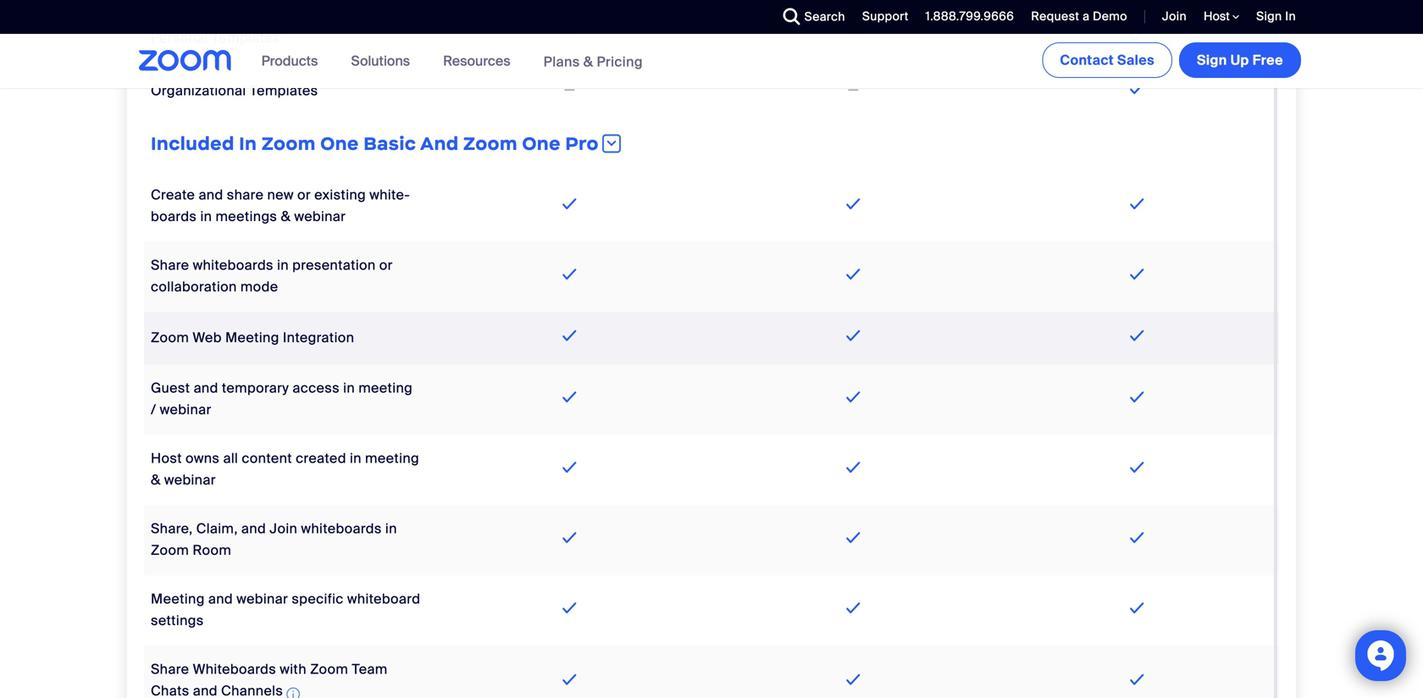 Task type: locate. For each thing, give the bounding box(es) containing it.
meeting right access
[[359, 379, 413, 397]]

or
[[297, 186, 311, 204], [379, 256, 393, 274]]

zoom inside the share whiteboards with zoom team chats and channels
[[310, 661, 348, 678]]

0 horizontal spatial sign
[[1197, 51, 1228, 69]]

1 vertical spatial whiteboards
[[301, 520, 382, 538]]

share, claim, and join whiteboards in zoom room
[[151, 520, 397, 559]]

0 vertical spatial meeting
[[359, 379, 413, 397]]

with
[[280, 661, 307, 678]]

1 horizontal spatial one
[[522, 132, 561, 155]]

banner
[[119, 34, 1305, 89]]

new
[[267, 186, 294, 204]]

and
[[420, 132, 459, 155], [199, 186, 223, 204], [194, 379, 218, 397], [241, 520, 266, 538], [208, 590, 233, 608], [193, 682, 218, 698]]

webinar down the guest
[[160, 401, 211, 419]]

join down host owns all content created in meeting & webinar
[[270, 520, 298, 538]]

meetings navigation
[[1039, 34, 1305, 81]]

sign in link
[[1244, 0, 1305, 34], [1257, 8, 1296, 24]]

1.888.799.9666 button
[[913, 0, 1019, 34], [926, 8, 1015, 24]]

1 horizontal spatial not included image
[[845, 80, 862, 100]]

whiteboards
[[193, 256, 274, 274], [301, 520, 382, 538]]

zoom
[[262, 132, 316, 155], [463, 132, 518, 155], [151, 329, 189, 347], [151, 542, 189, 559], [310, 661, 348, 678]]

0 vertical spatial share
[[151, 256, 189, 274]]

not included image down search
[[845, 80, 862, 100]]

templates for personal templates
[[212, 29, 280, 47]]

sign left up
[[1197, 51, 1228, 69]]

host up up
[[1204, 8, 1233, 24]]

1 vertical spatial meeting
[[365, 450, 419, 467]]

join up meetings navigation
[[1163, 8, 1187, 24]]

join link up meetings navigation
[[1163, 8, 1187, 24]]

claim,
[[196, 520, 238, 538]]

webinar left specific
[[237, 590, 288, 608]]

0 vertical spatial &
[[584, 53, 593, 71]]

1 share from the top
[[151, 256, 189, 274]]

webinar inside the create and share new or existing white boards in meetings & webinar
[[294, 208, 346, 226]]

search
[[805, 9, 846, 25]]

1 horizontal spatial sign
[[1257, 8, 1282, 24]]

& right plans
[[584, 53, 593, 71]]

in left meetings
[[200, 208, 212, 226]]

plans
[[544, 53, 580, 71]]

& down new
[[281, 208, 291, 226]]

one left basic
[[320, 132, 359, 155]]

or right presentation
[[379, 256, 393, 274]]

created
[[296, 450, 346, 467]]

share,
[[151, 520, 193, 538]]

0 horizontal spatial meeting
[[151, 590, 205, 608]]

not included image down plans
[[562, 80, 578, 100]]

support link
[[850, 0, 913, 34], [863, 8, 909, 24]]

in right created
[[350, 450, 362, 467]]

in inside share whiteboards in presentation or collaboration mode
[[277, 256, 289, 274]]

zoom down share,
[[151, 542, 189, 559]]

1 vertical spatial or
[[379, 256, 393, 274]]

whiteboards up mode
[[193, 256, 274, 274]]

sign
[[1257, 8, 1282, 24], [1197, 51, 1228, 69]]

join inside share, claim, and join whiteboards in zoom room
[[270, 520, 298, 538]]

0 horizontal spatial one
[[320, 132, 359, 155]]

not included image
[[562, 80, 578, 100], [845, 80, 862, 100]]

0 vertical spatial or
[[297, 186, 311, 204]]

in up 'share'
[[239, 132, 257, 155]]

white
[[370, 186, 410, 204]]

2 horizontal spatial &
[[584, 53, 593, 71]]

templates up the products
[[212, 29, 280, 47]]

and left 'share'
[[199, 186, 223, 204]]

in
[[239, 132, 257, 155], [200, 208, 212, 226], [277, 256, 289, 274], [343, 379, 355, 397], [350, 450, 362, 467], [385, 520, 397, 538]]

0 horizontal spatial or
[[297, 186, 311, 204]]

1 vertical spatial meeting
[[151, 590, 205, 608]]

or inside share whiteboards in presentation or collaboration mode
[[379, 256, 393, 274]]

& inside 'product information' navigation
[[584, 53, 593, 71]]

join link left host dropdown button
[[1150, 0, 1191, 34]]

in
[[1286, 8, 1296, 24]]

personal
[[151, 29, 208, 47]]

in inside share, claim, and join whiteboards in zoom room
[[385, 520, 397, 538]]

&
[[584, 53, 593, 71], [281, 208, 291, 226], [151, 471, 161, 489]]

and down the room
[[208, 590, 233, 608]]

included image
[[559, 194, 581, 214], [1126, 194, 1149, 214], [559, 264, 581, 284], [843, 264, 865, 284], [1126, 264, 1149, 284], [559, 326, 581, 346], [843, 326, 865, 346], [1126, 326, 1149, 346], [559, 387, 581, 407], [559, 457, 581, 478], [843, 457, 865, 478], [1126, 457, 1149, 478], [843, 528, 865, 548], [1126, 528, 1149, 548], [559, 598, 581, 618], [559, 669, 581, 690], [843, 669, 865, 690]]

0 vertical spatial templates
[[212, 29, 280, 47]]

share for share whiteboards with zoom team chats and channels
[[151, 661, 189, 678]]

share up chats
[[151, 661, 189, 678]]

specific
[[292, 590, 344, 608]]

0 horizontal spatial not included image
[[562, 80, 578, 100]]

0 vertical spatial meeting
[[225, 329, 279, 347]]

one
[[320, 132, 359, 155], [522, 132, 561, 155]]

owns
[[186, 450, 220, 467]]

host left owns
[[151, 450, 182, 467]]

included image
[[1126, 26, 1149, 46], [1126, 79, 1149, 99], [843, 194, 865, 214], [843, 387, 865, 407], [1126, 387, 1149, 407], [559, 528, 581, 548], [843, 598, 865, 618], [1126, 598, 1149, 618], [1126, 669, 1149, 690]]

solutions button
[[351, 34, 418, 88]]

host
[[1204, 8, 1233, 24], [151, 450, 182, 467]]

0 horizontal spatial join
[[270, 520, 298, 538]]

join
[[1163, 8, 1187, 24], [270, 520, 298, 538]]

and inside meeting and webinar specific whiteboard settings
[[208, 590, 233, 608]]

share
[[151, 256, 189, 274], [151, 661, 189, 678]]

share whiteboards with zoom team chats and channels image
[[287, 684, 300, 698]]

request a demo link
[[1019, 0, 1132, 34], [1031, 8, 1128, 24]]

0 vertical spatial whiteboards
[[193, 256, 274, 274]]

all
[[223, 450, 238, 467]]

resources button
[[443, 34, 518, 88]]

plans & pricing
[[544, 53, 643, 71]]

a
[[1083, 8, 1090, 24]]

or right new
[[297, 186, 311, 204]]

chats
[[151, 682, 189, 698]]

share up collaboration
[[151, 256, 189, 274]]

1 horizontal spatial &
[[281, 208, 291, 226]]

content
[[242, 450, 292, 467]]

support
[[863, 8, 909, 24]]

sign left in
[[1257, 8, 1282, 24]]

1 vertical spatial share
[[151, 661, 189, 678]]

and right chats
[[193, 682, 218, 698]]

or inside the create and share new or existing white boards in meetings & webinar
[[297, 186, 311, 204]]

included in zoom one basic and zoom one pro
[[151, 132, 599, 155]]

1 vertical spatial sign
[[1197, 51, 1228, 69]]

free
[[1253, 51, 1284, 69]]

zoom web meeting integration
[[151, 329, 354, 347]]

and right claim,
[[241, 520, 266, 538]]

1 horizontal spatial or
[[379, 256, 393, 274]]

join link
[[1150, 0, 1191, 34], [1163, 8, 1187, 24]]

and right the guest
[[194, 379, 218, 397]]

meeting
[[225, 329, 279, 347], [151, 590, 205, 608]]

webinar inside guest and temporary access in meeting / webinar
[[160, 401, 211, 419]]

share
[[227, 186, 264, 204]]

1 vertical spatial &
[[281, 208, 291, 226]]

2 vertical spatial &
[[151, 471, 161, 489]]

sign inside 'button'
[[1197, 51, 1228, 69]]

products button
[[261, 34, 326, 88]]

zoom right with on the left
[[310, 661, 348, 678]]

0 horizontal spatial whiteboards
[[193, 256, 274, 274]]

webinar down existing
[[294, 208, 346, 226]]

in up whiteboard
[[385, 520, 397, 538]]

1 vertical spatial host
[[151, 450, 182, 467]]

1 vertical spatial join
[[270, 520, 298, 538]]

meeting right created
[[365, 450, 419, 467]]

in up mode
[[277, 256, 289, 274]]

whiteboards down created
[[301, 520, 382, 538]]

host inside dropdown button
[[1204, 8, 1233, 24]]

right image
[[603, 137, 620, 151]]

share inside the share whiteboards with zoom team chats and channels
[[151, 661, 189, 678]]

meeting
[[359, 379, 413, 397], [365, 450, 419, 467]]

in right access
[[343, 379, 355, 397]]

zoom logo image
[[139, 50, 232, 71]]

meeting right web
[[225, 329, 279, 347]]

one left pro on the left of page
[[522, 132, 561, 155]]

webinar
[[294, 208, 346, 226], [160, 401, 211, 419], [164, 471, 216, 489], [237, 590, 288, 608]]

mode
[[241, 278, 278, 296]]

and right basic
[[420, 132, 459, 155]]

meetings
[[216, 208, 277, 226]]

plans & pricing link
[[544, 53, 643, 71], [544, 53, 643, 71]]

0 horizontal spatial &
[[151, 471, 161, 489]]

templates down the products
[[250, 82, 318, 100]]

meeting up settings at the bottom of page
[[151, 590, 205, 608]]

templates
[[212, 29, 280, 47], [250, 82, 318, 100]]

products
[[261, 52, 318, 70]]

zoom up new
[[262, 132, 316, 155]]

zoom inside share, claim, and join whiteboards in zoom room
[[151, 542, 189, 559]]

templates for organizational templates
[[250, 82, 318, 100]]

1 vertical spatial templates
[[250, 82, 318, 100]]

& up share,
[[151, 471, 161, 489]]

share inside share whiteboards in presentation or collaboration mode
[[151, 256, 189, 274]]

0 vertical spatial sign
[[1257, 8, 1282, 24]]

contact sales link
[[1043, 42, 1173, 78]]

cell
[[712, 0, 996, 12], [996, 0, 1279, 12], [428, 20, 712, 57], [712, 20, 996, 57]]

solutions
[[351, 52, 410, 70]]

1 horizontal spatial whiteboards
[[301, 520, 382, 538]]

0 vertical spatial host
[[1204, 8, 1233, 24]]

1 horizontal spatial join
[[1163, 8, 1187, 24]]

webinar down owns
[[164, 471, 216, 489]]

2 share from the top
[[151, 661, 189, 678]]

host inside host owns all content created in meeting & webinar
[[151, 450, 182, 467]]

0 horizontal spatial host
[[151, 450, 182, 467]]

1 horizontal spatial host
[[1204, 8, 1233, 24]]

in inside host owns all content created in meeting & webinar
[[350, 450, 362, 467]]

create
[[151, 186, 195, 204]]



Task type: describe. For each thing, give the bounding box(es) containing it.
presentation
[[292, 256, 376, 274]]

and inside guest and temporary access in meeting / webinar
[[194, 379, 218, 397]]

whiteboard
[[347, 590, 421, 608]]

and inside share, claim, and join whiteboards in zoom room
[[241, 520, 266, 538]]

request a demo
[[1031, 8, 1128, 24]]

webinar inside meeting and webinar specific whiteboard settings
[[237, 590, 288, 608]]

personal templates
[[151, 29, 280, 47]]

banner containing contact sales
[[119, 34, 1305, 89]]

resources
[[443, 52, 511, 70]]

webinar inside host owns all content created in meeting & webinar
[[164, 471, 216, 489]]

existing
[[314, 186, 366, 204]]

host button
[[1204, 8, 1240, 25]]

host for host owns all content created in meeting & webinar
[[151, 450, 182, 467]]

create and share new or existing white boards in meetings & webinar
[[151, 186, 410, 226]]

collaboration
[[151, 278, 237, 296]]

/
[[151, 401, 156, 419]]

and inside "cell"
[[420, 132, 459, 155]]

0 vertical spatial join
[[1163, 8, 1187, 24]]

meeting inside guest and temporary access in meeting / webinar
[[359, 379, 413, 397]]

host owns all content created in meeting & webinar
[[151, 450, 419, 489]]

or for create and share new or existing white boards in meetings & webinar
[[297, 186, 311, 204]]

request
[[1031, 8, 1080, 24]]

sign for sign up free
[[1197, 51, 1228, 69]]

organizational
[[151, 82, 246, 100]]

temporary
[[222, 379, 289, 397]]

sales
[[1118, 51, 1155, 69]]

pro
[[565, 132, 599, 155]]

up
[[1231, 51, 1250, 69]]

whiteboards inside share, claim, and join whiteboards in zoom room
[[301, 520, 382, 538]]

contact sales
[[1060, 51, 1155, 69]]

2 not included image from the left
[[845, 80, 862, 100]]

room
[[193, 542, 231, 559]]

in inside guest and temporary access in meeting / webinar
[[343, 379, 355, 397]]

search button
[[771, 0, 850, 34]]

contact
[[1060, 51, 1114, 69]]

organizational templates
[[151, 82, 318, 100]]

share for share whiteboards in presentation or collaboration mode
[[151, 256, 189, 274]]

2 one from the left
[[522, 132, 561, 155]]

pricing
[[597, 53, 643, 71]]

zoom down resources dropdown button
[[463, 132, 518, 155]]

product information navigation
[[249, 34, 656, 89]]

access
[[293, 379, 340, 397]]

integration
[[283, 329, 354, 347]]

and inside the share whiteboards with zoom team chats and channels
[[193, 682, 218, 698]]

whiteboards inside share whiteboards in presentation or collaboration mode
[[193, 256, 274, 274]]

team
[[352, 661, 388, 678]]

sign up free button
[[1180, 42, 1302, 78]]

included in zoom one basic and zoom one pro cell
[[144, 124, 1279, 165]]

sign in
[[1257, 8, 1296, 24]]

and inside the create and share new or existing white boards in meetings & webinar
[[199, 186, 223, 204]]

meeting and webinar specific whiteboard settings
[[151, 590, 421, 630]]

meeting inside host owns all content created in meeting & webinar
[[365, 450, 419, 467]]

1 not included image from the left
[[562, 80, 578, 100]]

1.888.799.9666
[[926, 8, 1015, 24]]

share whiteboards with zoom team chats and channels
[[151, 661, 388, 698]]

meeting inside meeting and webinar specific whiteboard settings
[[151, 590, 205, 608]]

included
[[151, 132, 235, 155]]

host for host dropdown button
[[1204, 8, 1233, 24]]

share whiteboards in presentation or collaboration mode
[[151, 256, 393, 296]]

web
[[193, 329, 222, 347]]

or for share whiteboards in presentation or collaboration mode
[[379, 256, 393, 274]]

1 one from the left
[[320, 132, 359, 155]]

in inside "cell"
[[239, 132, 257, 155]]

& inside the create and share new or existing white boards in meetings & webinar
[[281, 208, 291, 226]]

settings
[[151, 612, 204, 630]]

channels
[[221, 682, 283, 698]]

sign for sign in
[[1257, 8, 1282, 24]]

basic
[[364, 132, 416, 155]]

demo
[[1093, 8, 1128, 24]]

guest
[[151, 379, 190, 397]]

guest and temporary access in meeting / webinar
[[151, 379, 413, 419]]

zoom left web
[[151, 329, 189, 347]]

whiteboards
[[193, 661, 276, 678]]

share whiteboards with zoom team chats and channels application
[[151, 661, 388, 698]]

in inside the create and share new or existing white boards in meetings & webinar
[[200, 208, 212, 226]]

boards
[[151, 186, 410, 226]]

sign up free
[[1197, 51, 1284, 69]]

1 horizontal spatial meeting
[[225, 329, 279, 347]]

& inside host owns all content created in meeting & webinar
[[151, 471, 161, 489]]



Task type: vqa. For each thing, say whether or not it's contained in the screenshot.
rightmost application
no



